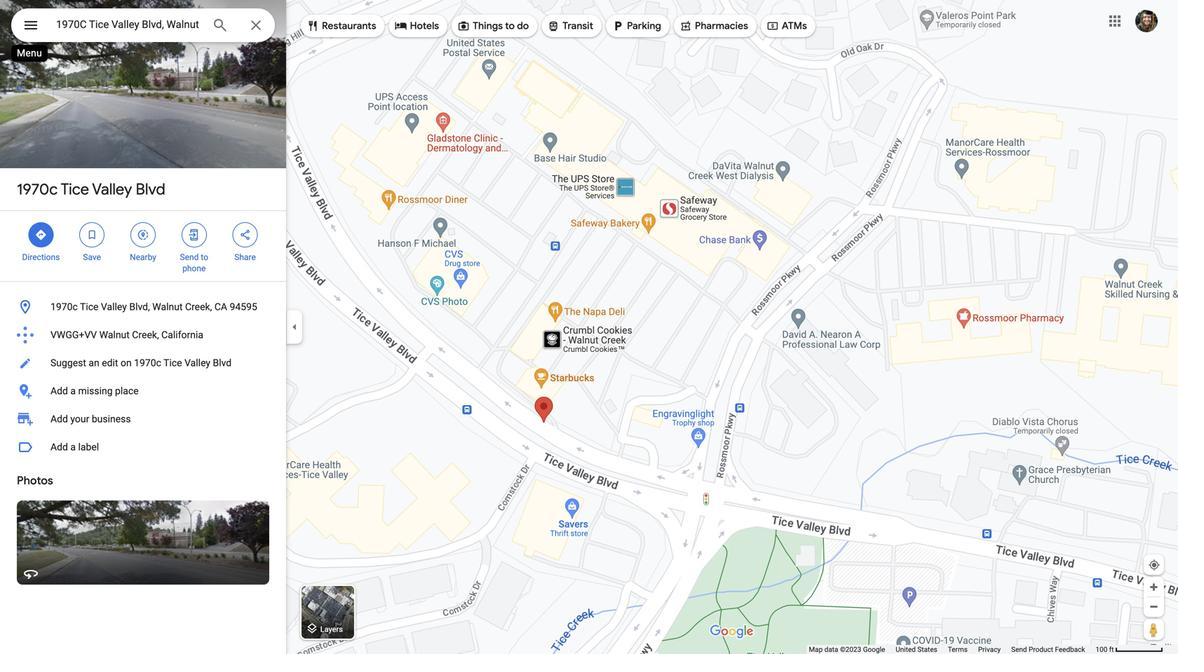 Task type: locate. For each thing, give the bounding box(es) containing it.
1970c for 1970c tice valley blvd, walnut creek, ca 94595
[[51, 301, 78, 313]]

1 vertical spatial creek,
[[132, 329, 159, 341]]

nearby
[[130, 253, 156, 262]]

1 horizontal spatial walnut
[[152, 301, 183, 313]]

pharmacies
[[695, 20, 748, 32]]

0 vertical spatial creek,
[[185, 301, 212, 313]]

None field
[[56, 16, 201, 33]]

send inside send to phone
[[180, 253, 199, 262]]

1 vertical spatial valley
[[101, 301, 127, 313]]

an
[[89, 357, 99, 369]]

 restaurants
[[307, 18, 376, 34]]

1 horizontal spatial creek,
[[185, 301, 212, 313]]

collapse side panel image
[[287, 319, 302, 335]]

0 vertical spatial send
[[180, 253, 199, 262]]

creek,
[[185, 301, 212, 313], [132, 329, 159, 341]]

1 horizontal spatial to
[[505, 20, 515, 32]]

0 horizontal spatial to
[[201, 253, 208, 262]]

1 add from the top
[[51, 385, 68, 397]]

valley left blvd,
[[101, 301, 127, 313]]

1970c right on
[[134, 357, 161, 369]]

add for add a missing place
[[51, 385, 68, 397]]

1970c up 
[[17, 180, 58, 199]]

1 a from the top
[[70, 385, 76, 397]]

send up the phone
[[180, 253, 199, 262]]

blvd down ca
[[213, 357, 232, 369]]

walnut
[[152, 301, 183, 313], [99, 329, 130, 341]]

zoom in image
[[1149, 582, 1159, 593]]

ca
[[214, 301, 227, 313]]

0 horizontal spatial blvd
[[136, 180, 165, 199]]

your
[[70, 413, 89, 425]]

2 vertical spatial valley
[[185, 357, 210, 369]]

tice down california
[[163, 357, 182, 369]]

to left do
[[505, 20, 515, 32]]

google account: giulia masi  
(giulia.masi@adept.ai) image
[[1136, 10, 1158, 32]]

0 horizontal spatial creek,
[[132, 329, 159, 341]]

a for label
[[70, 442, 76, 453]]

 button
[[11, 8, 51, 45]]

footer containing map data ©2023 google
[[809, 645, 1096, 654]]

vwgg+vv walnut creek, california
[[51, 329, 203, 341]]

add for add your business
[[51, 413, 68, 425]]

to
[[505, 20, 515, 32], [201, 253, 208, 262]]

valley up ""
[[92, 180, 132, 199]]

google
[[863, 646, 885, 654]]

0 vertical spatial valley
[[92, 180, 132, 199]]

94595
[[230, 301, 257, 313]]

vwgg+vv
[[51, 329, 97, 341]]

a inside 'button'
[[70, 385, 76, 397]]

vwgg+vv walnut creek, california button
[[0, 321, 286, 349]]

valley
[[92, 180, 132, 199], [101, 301, 127, 313], [185, 357, 210, 369]]

send for send to phone
[[180, 253, 199, 262]]

valley for blvd,
[[101, 301, 127, 313]]

0 horizontal spatial send
[[180, 253, 199, 262]]

add down suggest at bottom
[[51, 385, 68, 397]]

tice for 1970c tice valley blvd
[[61, 180, 89, 199]]

1 vertical spatial tice
[[80, 301, 99, 313]]

100 ft
[[1096, 646, 1114, 654]]

show your location image
[[1148, 559, 1161, 572]]

blvd
[[136, 180, 165, 199], [213, 357, 232, 369]]

send
[[180, 253, 199, 262], [1012, 646, 1027, 654]]

tice
[[61, 180, 89, 199], [80, 301, 99, 313], [163, 357, 182, 369]]

100
[[1096, 646, 1108, 654]]

 things to do
[[457, 18, 529, 34]]

0 vertical spatial 1970c
[[17, 180, 58, 199]]

footer
[[809, 645, 1096, 654]]

add
[[51, 385, 68, 397], [51, 413, 68, 425], [51, 442, 68, 453]]

1 vertical spatial 1970c
[[51, 301, 78, 313]]

3 add from the top
[[51, 442, 68, 453]]

©2023
[[840, 646, 862, 654]]

do
[[517, 20, 529, 32]]

1970c up vwgg+vv
[[51, 301, 78, 313]]


[[22, 15, 39, 35]]

label
[[78, 442, 99, 453]]

send left product
[[1012, 646, 1027, 654]]

map data ©2023 google
[[809, 646, 885, 654]]

2 vertical spatial 1970c
[[134, 357, 161, 369]]

things
[[473, 20, 503, 32]]

1 vertical spatial add
[[51, 413, 68, 425]]

1 horizontal spatial blvd
[[213, 357, 232, 369]]

walnut right blvd,
[[152, 301, 183, 313]]


[[767, 18, 779, 34]]

valley down california
[[185, 357, 210, 369]]

walnut up edit
[[99, 329, 130, 341]]

1 horizontal spatial send
[[1012, 646, 1027, 654]]

creek, down '1970c tice valley blvd, walnut creek, ca 94595' button
[[132, 329, 159, 341]]

2 add from the top
[[51, 413, 68, 425]]

data
[[825, 646, 839, 654]]

a inside button
[[70, 442, 76, 453]]

layers
[[320, 625, 343, 634]]

tice up vwgg+vv
[[80, 301, 99, 313]]

tice up ""
[[61, 180, 89, 199]]

2 vertical spatial add
[[51, 442, 68, 453]]

terms button
[[948, 645, 968, 654]]

phone
[[183, 264, 206, 274]]

add inside 'button'
[[51, 385, 68, 397]]

california
[[161, 329, 203, 341]]

send product feedback button
[[1012, 645, 1085, 654]]

1 vertical spatial a
[[70, 442, 76, 453]]

creek, inside vwgg+vv walnut creek, california button
[[132, 329, 159, 341]]

1970c
[[17, 180, 58, 199], [51, 301, 78, 313], [134, 357, 161, 369]]

add your business
[[51, 413, 131, 425]]

add your business link
[[0, 405, 286, 433]]

hotels
[[410, 20, 439, 32]]

blvd inside button
[[213, 357, 232, 369]]

a left label
[[70, 442, 76, 453]]

privacy button
[[978, 645, 1001, 654]]

a for missing
[[70, 385, 76, 397]]

creek, left ca
[[185, 301, 212, 313]]

1970c tice valley blvd, walnut creek, ca 94595
[[51, 301, 257, 313]]

a
[[70, 385, 76, 397], [70, 442, 76, 453]]

0 vertical spatial tice
[[61, 180, 89, 199]]

blvd up 
[[136, 180, 165, 199]]

add left your on the left
[[51, 413, 68, 425]]

zoom out image
[[1149, 602, 1159, 612]]

add left label
[[51, 442, 68, 453]]

to inside  things to do
[[505, 20, 515, 32]]

0 vertical spatial a
[[70, 385, 76, 397]]

add a missing place
[[51, 385, 139, 397]]


[[395, 18, 407, 34]]

united
[[896, 646, 916, 654]]

a left missing
[[70, 385, 76, 397]]

0 vertical spatial add
[[51, 385, 68, 397]]

suggest
[[51, 357, 86, 369]]

1 vertical spatial walnut
[[99, 329, 130, 341]]

add inside button
[[51, 442, 68, 453]]

add for add a label
[[51, 442, 68, 453]]

 parking
[[612, 18, 661, 34]]

0 horizontal spatial walnut
[[99, 329, 130, 341]]

business
[[92, 413, 131, 425]]

1970c tice valley blvd
[[17, 180, 165, 199]]

united states
[[896, 646, 938, 654]]

1 vertical spatial blvd
[[213, 357, 232, 369]]

1 vertical spatial to
[[201, 253, 208, 262]]

privacy
[[978, 646, 1001, 654]]


[[547, 18, 560, 34]]

send inside the send product feedback button
[[1012, 646, 1027, 654]]

parking
[[627, 20, 661, 32]]

1 vertical spatial send
[[1012, 646, 1027, 654]]

1970c tice valley blvd, walnut creek, ca 94595 button
[[0, 293, 286, 321]]

2 a from the top
[[70, 442, 76, 453]]

add a missing place button
[[0, 377, 286, 405]]

0 vertical spatial to
[[505, 20, 515, 32]]

to up the phone
[[201, 253, 208, 262]]



Task type: vqa. For each thing, say whether or not it's contained in the screenshot.
Fri, Jun 14 element 14
no



Task type: describe. For each thing, give the bounding box(es) containing it.
restaurants
[[322, 20, 376, 32]]

tice for 1970c tice valley blvd, walnut creek, ca 94595
[[80, 301, 99, 313]]

directions
[[22, 253, 60, 262]]

terms
[[948, 646, 968, 654]]

save
[[83, 253, 101, 262]]

 atms
[[767, 18, 807, 34]]

to inside send to phone
[[201, 253, 208, 262]]

photos
[[17, 474, 53, 488]]

missing
[[78, 385, 113, 397]]

add a label
[[51, 442, 99, 453]]

1970c tice valley blvd main content
[[0, 0, 286, 654]]

show street view coverage image
[[1144, 619, 1164, 640]]

2 vertical spatial tice
[[163, 357, 182, 369]]

actions for 1970c tice valley blvd region
[[0, 211, 286, 281]]


[[35, 227, 47, 243]]

transit
[[563, 20, 593, 32]]

100 ft button
[[1096, 646, 1164, 654]]

ft
[[1109, 646, 1114, 654]]

send to phone
[[180, 253, 208, 274]]


[[86, 227, 98, 243]]


[[457, 18, 470, 34]]

 search field
[[11, 8, 275, 45]]


[[239, 227, 252, 243]]


[[137, 227, 149, 243]]

creek, inside '1970c tice valley blvd, walnut creek, ca 94595' button
[[185, 301, 212, 313]]

map
[[809, 646, 823, 654]]

footer inside the google maps 'element'
[[809, 645, 1096, 654]]

product
[[1029, 646, 1053, 654]]

feedback
[[1055, 646, 1085, 654]]

states
[[918, 646, 938, 654]]

1970c for 1970c tice valley blvd
[[17, 180, 58, 199]]

0 vertical spatial walnut
[[152, 301, 183, 313]]

on
[[121, 357, 132, 369]]

blvd,
[[129, 301, 150, 313]]


[[307, 18, 319, 34]]


[[188, 227, 200, 243]]

edit
[[102, 357, 118, 369]]

atms
[[782, 20, 807, 32]]

valley for blvd
[[92, 180, 132, 199]]

suggest an edit on 1970c tice valley blvd button
[[0, 349, 286, 377]]

1970C Tice Valley Blvd, Walnut Creek, CA 94595 field
[[11, 8, 275, 42]]

 pharmacies
[[680, 18, 748, 34]]

send for send product feedback
[[1012, 646, 1027, 654]]

suggest an edit on 1970c tice valley blvd
[[51, 357, 232, 369]]

add a label button
[[0, 433, 286, 462]]

google maps element
[[0, 0, 1178, 654]]

place
[[115, 385, 139, 397]]

 transit
[[547, 18, 593, 34]]


[[680, 18, 692, 34]]

none field inside 1970c tice valley blvd, walnut creek, ca 94595 field
[[56, 16, 201, 33]]

share
[[234, 253, 256, 262]]

 hotels
[[395, 18, 439, 34]]

united states button
[[896, 645, 938, 654]]

0 vertical spatial blvd
[[136, 180, 165, 199]]

send product feedback
[[1012, 646, 1085, 654]]


[[612, 18, 624, 34]]



